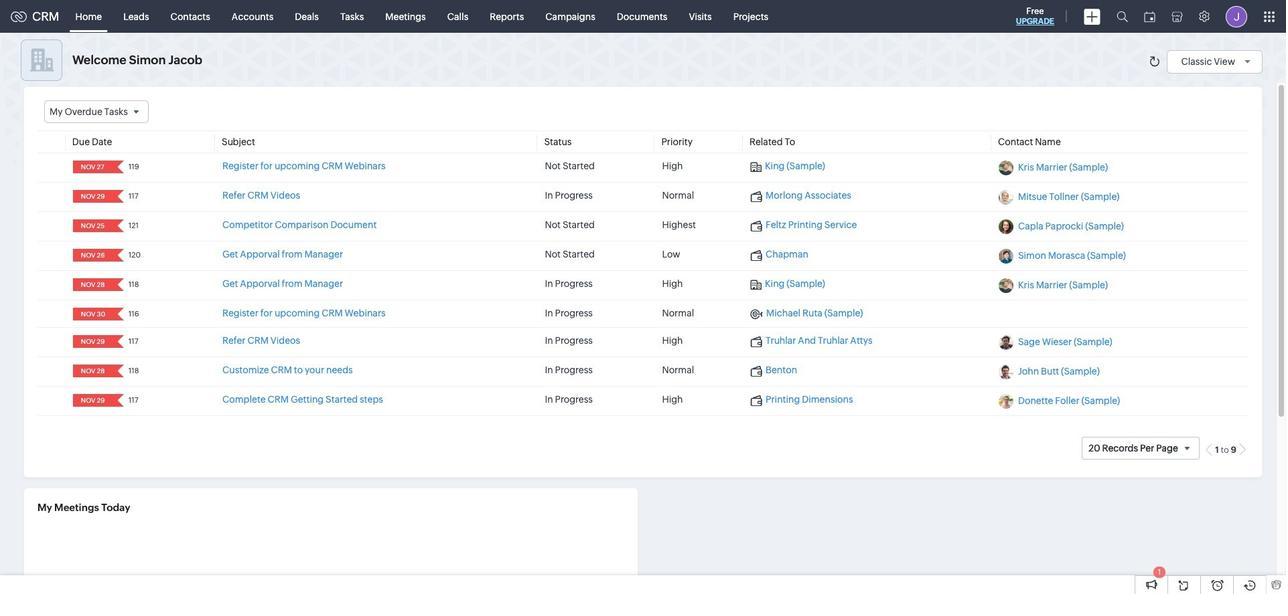Task type: vqa. For each thing, say whether or not it's contained in the screenshot.
Create Menu ELEMENT
yes



Task type: locate. For each thing, give the bounding box(es) containing it.
profile element
[[1218, 0, 1255, 32]]

search element
[[1109, 0, 1136, 33]]

profile image
[[1226, 6, 1247, 27]]

search image
[[1117, 11, 1128, 22]]

None field
[[44, 100, 149, 123], [77, 161, 108, 174], [77, 190, 108, 203], [77, 220, 108, 233], [77, 249, 108, 262], [77, 279, 108, 292], [77, 308, 108, 321], [77, 336, 108, 348], [77, 365, 108, 378], [77, 395, 108, 407], [44, 100, 149, 123], [77, 161, 108, 174], [77, 190, 108, 203], [77, 220, 108, 233], [77, 249, 108, 262], [77, 279, 108, 292], [77, 308, 108, 321], [77, 336, 108, 348], [77, 365, 108, 378], [77, 395, 108, 407]]

create menu element
[[1076, 0, 1109, 32]]



Task type: describe. For each thing, give the bounding box(es) containing it.
calendar image
[[1144, 11, 1156, 22]]

logo image
[[11, 11, 27, 22]]

create menu image
[[1084, 8, 1101, 24]]



